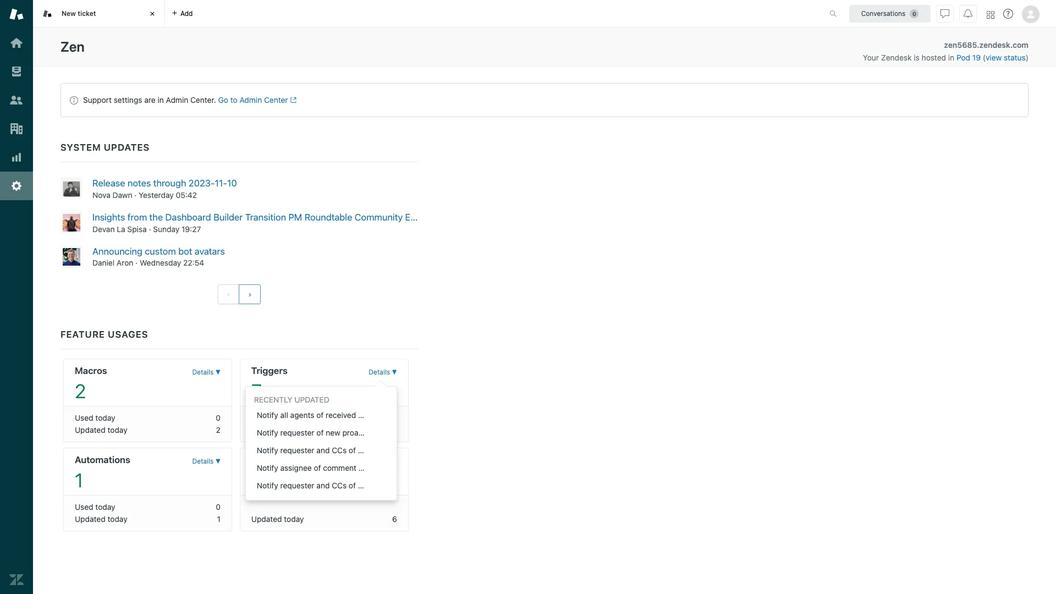 Task type: locate. For each thing, give the bounding box(es) containing it.
details ▼ for 2
[[192, 368, 221, 377]]

2 and from the top
[[317, 481, 330, 491]]

feature
[[61, 329, 105, 340]]

updated down the automations 1
[[75, 515, 106, 524]]

0 vertical spatial request
[[358, 411, 385, 420]]

of down updated
[[317, 411, 324, 420]]

from
[[128, 212, 147, 223]]

and for received
[[317, 446, 330, 455]]

0 horizontal spatial 1
[[75, 469, 83, 492]]

and
[[317, 446, 330, 455], [317, 481, 330, 491]]

admin
[[166, 95, 188, 105], [240, 95, 262, 105]]

0 horizontal spatial in
[[158, 95, 164, 105]]

received
[[326, 411, 356, 420], [358, 446, 389, 455]]

2
[[75, 380, 86, 403], [216, 426, 221, 435]]

0 for 2
[[216, 414, 221, 423]]

2023-
[[189, 178, 215, 189]]

updated today for triggers
[[251, 426, 304, 435]]

1 horizontal spatial comment
[[358, 481, 392, 491]]

7 up ▼ link on the bottom left of page
[[393, 426, 397, 435]]

requester down agents
[[280, 428, 315, 438]]

of inside notify assignee of comment update link
[[314, 464, 321, 473]]

0 vertical spatial 1
[[75, 469, 83, 492]]

0 horizontal spatial request
[[358, 411, 385, 420]]

1 vertical spatial 7
[[393, 426, 397, 435]]

1 vertical spatial requester
[[280, 446, 315, 455]]

details for 2
[[192, 368, 214, 377]]

0 horizontal spatial admin
[[166, 95, 188, 105]]

announcing custom bot avatars
[[92, 246, 225, 257]]

1 horizontal spatial admin
[[240, 95, 262, 105]]

0 vertical spatial 7
[[251, 380, 262, 403]]

1 vertical spatial update
[[394, 481, 419, 491]]

agents
[[290, 411, 315, 420]]

used today down macros 2
[[75, 414, 115, 423]]

1 horizontal spatial ticket
[[378, 428, 398, 438]]

updated down views 6
[[251, 515, 282, 524]]

triggers
[[251, 366, 288, 377]]

of down proactive
[[349, 446, 356, 455]]

update
[[359, 464, 384, 473], [394, 481, 419, 491]]

used down recently
[[251, 414, 270, 423]]

and down notify assignee of comment update link
[[317, 481, 330, 491]]

conversations
[[862, 9, 906, 17]]

used today down the automations 1
[[75, 503, 115, 512]]

0 vertical spatial 6
[[251, 469, 263, 492]]

1 vertical spatial and
[[317, 481, 330, 491]]

updated today down the automations 1
[[75, 515, 128, 524]]

status
[[61, 83, 1029, 117]]

0 vertical spatial 2
[[75, 380, 86, 403]]

notify for notify assignee of comment update
[[257, 464, 278, 473]]

ticket right new
[[78, 9, 96, 18]]

updated today
[[75, 426, 128, 435], [251, 426, 304, 435], [75, 515, 128, 524], [251, 515, 304, 524]]

1 horizontal spatial 7
[[393, 426, 397, 435]]

1 admin from the left
[[166, 95, 188, 105]]

used today for triggers
[[251, 414, 292, 423]]

updated for 6
[[251, 515, 282, 524]]

1 requester from the top
[[280, 428, 315, 438]]

automations 1
[[75, 455, 130, 492]]

4 notify from the top
[[257, 464, 278, 473]]

(opens in a new tab) image
[[288, 97, 297, 104]]

used down macros 2
[[75, 414, 93, 423]]

get help image
[[1004, 9, 1014, 19]]

1 horizontal spatial received
[[358, 446, 389, 455]]

admin image
[[9, 179, 24, 193]]

1 vertical spatial received
[[358, 446, 389, 455]]

feature usages
[[61, 329, 148, 340]]

ccs
[[332, 446, 347, 455], [332, 481, 347, 491]]

avatars
[[195, 246, 225, 257]]

0 vertical spatial received
[[326, 411, 356, 420]]

received down proactive
[[358, 446, 389, 455]]

ccs down new
[[332, 446, 347, 455]]

1 and from the top
[[317, 446, 330, 455]]

your
[[864, 53, 880, 62]]

6
[[251, 469, 263, 492], [393, 515, 397, 524]]

are
[[144, 95, 156, 105]]

support settings are in admin center.
[[83, 95, 216, 105]]

notify requester and ccs of received request link
[[246, 442, 418, 460]]

updated for triggers
[[251, 426, 282, 435]]

2 inside macros 2
[[75, 380, 86, 403]]

notify requester and ccs of comment update link
[[246, 477, 419, 495]]

of
[[317, 411, 324, 420], [317, 428, 324, 438], [349, 446, 356, 455], [314, 464, 321, 473], [349, 481, 356, 491]]

used today
[[75, 414, 115, 423], [251, 414, 292, 423], [75, 503, 115, 512]]

used today for 1
[[75, 503, 115, 512]]

insights from the dashboard builder transition pm roundtable community event
[[92, 212, 429, 223]]

of right "assignee"
[[314, 464, 321, 473]]

3 notify from the top
[[257, 446, 278, 455]]

of down notify assignee of comment update link
[[349, 481, 356, 491]]

1 horizontal spatial 6
[[393, 515, 397, 524]]

details ▼
[[192, 368, 221, 377], [369, 368, 397, 377], [192, 458, 221, 466]]

proactive
[[343, 428, 376, 438]]

update down proactive
[[359, 464, 384, 473]]

1 horizontal spatial update
[[394, 481, 419, 491]]

notify assignee of comment update
[[257, 464, 384, 473]]

updated up the automations
[[75, 426, 106, 435]]

used down the automations 1
[[75, 503, 93, 512]]

0 horizontal spatial 2
[[75, 380, 86, 403]]

0 vertical spatial comment
[[323, 464, 357, 473]]

1 horizontal spatial 2
[[216, 426, 221, 435]]

updated today up the automations
[[75, 426, 128, 435]]

zendesk image
[[9, 573, 24, 587]]

used for 2
[[75, 414, 93, 423]]

wednesday
[[140, 258, 181, 268]]

and down notify requester of new proactive ticket link
[[317, 446, 330, 455]]

tabs tab list
[[33, 0, 819, 28]]

daniel
[[92, 258, 115, 268]]

the
[[149, 212, 163, 223]]

comment
[[323, 464, 357, 473], [358, 481, 392, 491]]

0 vertical spatial update
[[359, 464, 384, 473]]

requester up "assignee"
[[280, 446, 315, 455]]

update down ▼ link on the bottom left of page
[[394, 481, 419, 491]]

0 horizontal spatial 7
[[251, 380, 262, 403]]

of left new
[[317, 428, 324, 438]]

notify
[[257, 411, 278, 420], [257, 428, 278, 438], [257, 446, 278, 455], [257, 464, 278, 473], [257, 481, 278, 491]]

1 horizontal spatial request
[[391, 446, 418, 455]]

1 vertical spatial 1
[[217, 515, 221, 524]]

1 inside the automations 1
[[75, 469, 83, 492]]

request inside notify requester and ccs of received request link
[[391, 446, 418, 455]]

1 vertical spatial in
[[158, 95, 164, 105]]

go
[[218, 95, 228, 105]]

0 vertical spatial in
[[949, 53, 955, 62]]

all
[[280, 411, 288, 420]]

updated today for 1
[[75, 515, 128, 524]]

go to admin center
[[218, 95, 288, 105]]

admin right to
[[240, 95, 262, 105]]

requester
[[280, 428, 315, 438], [280, 446, 315, 455], [280, 481, 315, 491]]

0 horizontal spatial ticket
[[78, 9, 96, 18]]

2 notify from the top
[[257, 428, 278, 438]]

admin left "center."
[[166, 95, 188, 105]]

sunday
[[153, 224, 180, 234]]

1 vertical spatial ccs
[[332, 481, 347, 491]]

updated today down views 6
[[251, 515, 304, 524]]

received up new
[[326, 411, 356, 420]]

center.
[[191, 95, 216, 105]]

1 horizontal spatial in
[[949, 53, 955, 62]]

5 notify from the top
[[257, 481, 278, 491]]

0 horizontal spatial update
[[359, 464, 384, 473]]

close image
[[147, 8, 158, 19]]

1 ccs from the top
[[332, 446, 347, 455]]

system
[[61, 142, 101, 153]]

zen5685 .zendesk.com your zendesk is hosted in pod 19 ( view status )
[[864, 40, 1029, 62]]

0 vertical spatial ticket
[[78, 9, 96, 18]]

transition
[[245, 212, 286, 223]]

1 vertical spatial 2
[[216, 426, 221, 435]]

0 vertical spatial and
[[317, 446, 330, 455]]

0 horizontal spatial received
[[326, 411, 356, 420]]

0 horizontal spatial comment
[[323, 464, 357, 473]]

updated today for 2
[[75, 426, 128, 435]]

updated down the all
[[251, 426, 282, 435]]

0 vertical spatial requester
[[280, 428, 315, 438]]

2 ccs from the top
[[332, 481, 347, 491]]

dawn
[[113, 190, 132, 200]]

roundtable
[[305, 212, 353, 223]]

status
[[1005, 53, 1027, 62]]

▼ for 1
[[216, 458, 221, 466]]

used today down recently
[[251, 414, 292, 423]]

new ticket
[[62, 9, 96, 18]]

get started image
[[9, 36, 24, 50]]

1 vertical spatial request
[[391, 446, 418, 455]]

notes
[[128, 178, 151, 189]]

requester down "assignee"
[[280, 481, 315, 491]]

pm
[[289, 212, 302, 223]]

organizations image
[[9, 122, 24, 136]]

2 vertical spatial requester
[[280, 481, 315, 491]]

1 notify from the top
[[257, 411, 278, 420]]

comment down ▼ link on the bottom left of page
[[358, 481, 392, 491]]

22:54
[[183, 258, 204, 268]]

today
[[95, 414, 115, 423], [272, 414, 292, 423], [108, 426, 128, 435], [284, 426, 304, 435], [95, 503, 115, 512], [108, 515, 128, 524], [284, 515, 304, 524]]

ccs for received
[[332, 446, 347, 455]]

comment up the notify requester and ccs of comment update
[[323, 464, 357, 473]]

in right "are"
[[158, 95, 164, 105]]

used for triggers
[[251, 414, 270, 423]]

new
[[326, 428, 341, 438]]

ticket right proactive
[[378, 428, 398, 438]]

custom
[[145, 246, 176, 257]]

ccs down notify assignee of comment update link
[[332, 481, 347, 491]]

0
[[216, 414, 221, 423], [393, 414, 397, 423], [216, 503, 221, 512]]

triggers 7
[[251, 366, 288, 403]]

7
[[251, 380, 262, 403], [393, 426, 397, 435]]

request
[[358, 411, 385, 420], [391, 446, 418, 455]]

in left 'pod'
[[949, 53, 955, 62]]

updated today down the all
[[251, 426, 304, 435]]

in
[[949, 53, 955, 62], [158, 95, 164, 105]]

and inside the notify requester and ccs of comment update link
[[317, 481, 330, 491]]

1 horizontal spatial 1
[[217, 515, 221, 524]]

7 down triggers
[[251, 380, 262, 403]]

1 vertical spatial comment
[[358, 481, 392, 491]]

2 requester from the top
[[280, 446, 315, 455]]

and inside notify requester and ccs of received request link
[[317, 446, 330, 455]]

0 for 1
[[216, 503, 221, 512]]

0 horizontal spatial 6
[[251, 469, 263, 492]]

0 vertical spatial ccs
[[332, 446, 347, 455]]

3 requester from the top
[[280, 481, 315, 491]]

assignee
[[280, 464, 312, 473]]

yesterday 05:42
[[139, 190, 197, 200]]



Task type: vqa. For each thing, say whether or not it's contained in the screenshot.


Task type: describe. For each thing, give the bounding box(es) containing it.
updated for 2
[[75, 426, 106, 435]]

builder
[[214, 212, 243, 223]]

bot
[[178, 246, 192, 257]]

zendesk support image
[[9, 7, 24, 21]]

notify for notify requester and ccs of received request
[[257, 446, 278, 455]]

updates
[[104, 142, 150, 153]]

notify requester of new proactive ticket
[[257, 428, 398, 438]]

dashboard
[[165, 212, 211, 223]]

daniel aron
[[92, 258, 133, 268]]

views
[[251, 455, 278, 466]]

status containing support settings are in admin center.
[[61, 83, 1029, 117]]

views image
[[9, 64, 24, 79]]

19
[[973, 53, 982, 62]]

.zendesk.com
[[978, 40, 1029, 50]]

macros 2
[[75, 366, 107, 403]]

community
[[355, 212, 403, 223]]

1 vertical spatial 6
[[393, 515, 397, 524]]

of inside notify requester of new proactive ticket link
[[317, 428, 324, 438]]

notify requester and ccs of received request
[[257, 446, 418, 455]]

macros
[[75, 366, 107, 377]]

zendesk products image
[[988, 11, 995, 18]]

view
[[986, 53, 1003, 62]]

pod 19 link
[[957, 53, 984, 62]]

▼ for triggers
[[392, 368, 397, 377]]

updated today for 6
[[251, 515, 304, 524]]

devan
[[92, 224, 115, 234]]

notify all agents of received request
[[257, 411, 385, 420]]

notify assignee of comment update link
[[246, 460, 397, 477]]

zen5685
[[945, 40, 978, 50]]

notify for notify all agents of received request
[[257, 411, 278, 420]]

details for triggers
[[369, 368, 390, 377]]

in inside status
[[158, 95, 164, 105]]

updated for 1
[[75, 515, 106, 524]]

customers image
[[9, 93, 24, 107]]

in inside "zen5685 .zendesk.com your zendesk is hosted in pod 19 ( view status )"
[[949, 53, 955, 62]]

ccs for comment
[[332, 481, 347, 491]]

▼ for 2
[[216, 368, 221, 377]]

system updates
[[61, 142, 150, 153]]

‹
[[227, 290, 230, 299]]

new ticket tab
[[33, 0, 165, 28]]

details for 1
[[192, 458, 214, 466]]

requester for notify requester and ccs of comment update
[[280, 481, 315, 491]]

› button
[[239, 285, 261, 305]]

notify for notify requester of new proactive ticket
[[257, 428, 278, 438]]

recently updated
[[254, 395, 330, 405]]

view status link
[[986, 53, 1027, 62]]

go to admin center link
[[218, 95, 297, 105]]

10
[[227, 178, 237, 189]]

notify requester of new proactive ticket link
[[246, 425, 398, 442]]

spisa
[[127, 224, 147, 234]]

▼ link
[[369, 452, 397, 473]]

views 6
[[251, 455, 278, 492]]

center
[[264, 95, 288, 105]]

conversations button
[[850, 5, 931, 22]]

announcing
[[92, 246, 142, 257]]

devan la spisa
[[92, 224, 147, 234]]

updated
[[295, 395, 330, 405]]

and for comment
[[317, 481, 330, 491]]

‹ button
[[218, 285, 240, 305]]

of inside the notify all agents of received request link
[[317, 411, 324, 420]]

pod
[[957, 53, 971, 62]]

requester for notify requester and ccs of received request
[[280, 446, 315, 455]]

11-
[[215, 178, 227, 189]]

details ▼ for 1
[[192, 458, 221, 466]]

la
[[117, 224, 125, 234]]

release
[[92, 178, 125, 189]]

notify for notify requester and ccs of comment update
[[257, 481, 278, 491]]

button displays agent's chat status as invisible. image
[[941, 9, 950, 18]]

requester for notify requester of new proactive ticket
[[280, 428, 315, 438]]

of inside the notify requester and ccs of comment update link
[[349, 481, 356, 491]]

used today for 2
[[75, 414, 115, 423]]

of inside notify requester and ccs of received request link
[[349, 446, 356, 455]]

6 inside views 6
[[251, 469, 263, 492]]

›
[[248, 290, 252, 299]]

hosted
[[922, 53, 947, 62]]

▼ inside ▼ link
[[392, 458, 397, 466]]

wednesday 22:54
[[140, 258, 204, 268]]

through
[[153, 178, 186, 189]]

is
[[915, 53, 920, 62]]

release notes through 2023-11-10
[[92, 178, 237, 189]]

new
[[62, 9, 76, 18]]

(
[[984, 53, 986, 62]]

used for 1
[[75, 503, 93, 512]]

zen
[[61, 39, 85, 54]]

support
[[83, 95, 112, 105]]

nova dawn
[[92, 190, 132, 200]]

details ▼ for triggers
[[369, 368, 397, 377]]

ticket inside tab
[[78, 9, 96, 18]]

request inside the notify all agents of received request link
[[358, 411, 385, 420]]

settings
[[114, 95, 142, 105]]

usages
[[108, 329, 148, 340]]

yesterday
[[139, 190, 174, 200]]

recently
[[254, 395, 293, 405]]

add button
[[165, 0, 200, 27]]

add
[[181, 9, 193, 17]]

7 inside triggers 7
[[251, 380, 262, 403]]

2 admin from the left
[[240, 95, 262, 105]]

notify requester and ccs of comment update
[[257, 481, 419, 491]]

)
[[1027, 53, 1029, 62]]

notifications image
[[964, 9, 973, 18]]

nova
[[92, 190, 111, 200]]

main element
[[0, 0, 33, 595]]

aron
[[117, 258, 133, 268]]

notify all agents of received request link
[[246, 407, 397, 425]]

sunday 19:27
[[153, 224, 201, 234]]

to
[[231, 95, 238, 105]]

1 vertical spatial ticket
[[378, 428, 398, 438]]

reporting image
[[9, 150, 24, 165]]

event
[[405, 212, 429, 223]]

zendesk
[[882, 53, 912, 62]]

insights
[[92, 212, 125, 223]]



